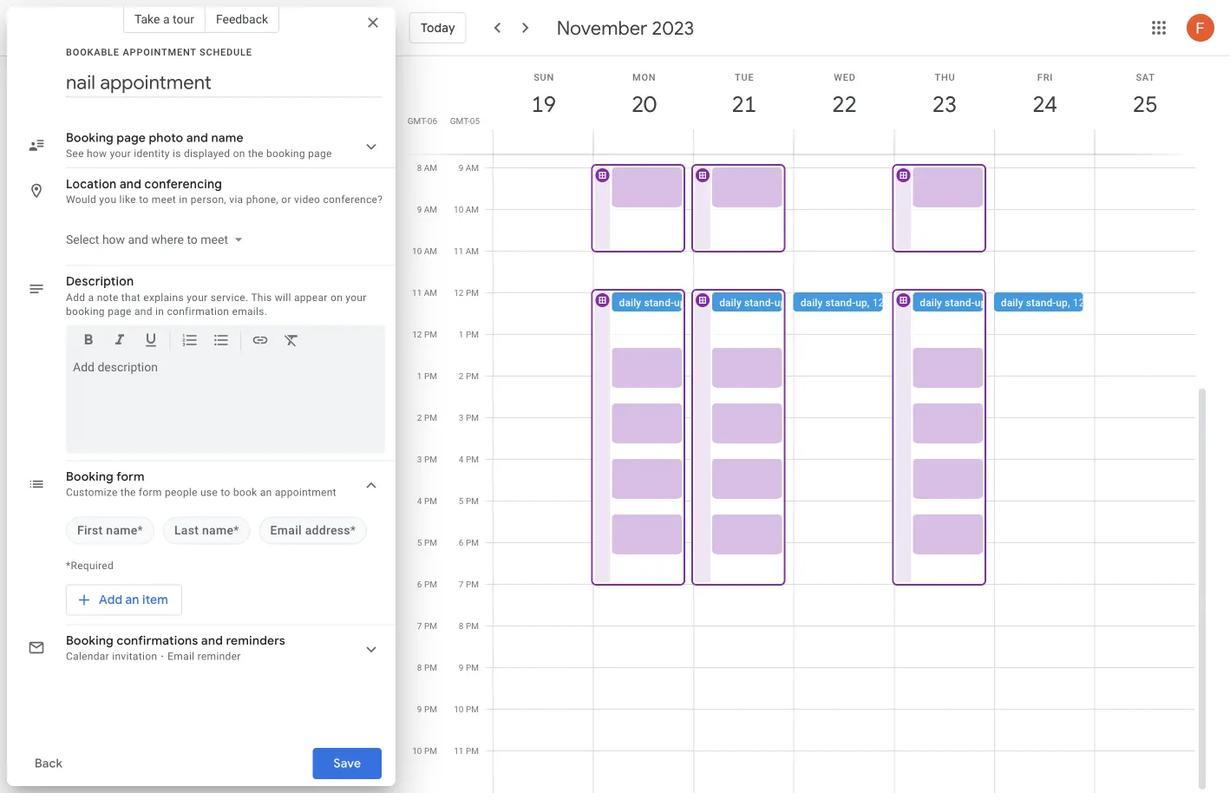Task type: vqa. For each thing, say whether or not it's contained in the screenshot.
leftmost ,
yes



Task type: describe. For each thing, give the bounding box(es) containing it.
daily stand-up for first daily stand-up button from the right
[[920, 296, 987, 308]]

sat 25
[[1132, 72, 1157, 118]]

1 vertical spatial 10 am
[[412, 246, 437, 256]]

use
[[200, 486, 218, 499]]

confirmations
[[117, 633, 198, 649]]

23
[[931, 90, 956, 118]]

sat
[[1136, 72, 1156, 82]]

0 vertical spatial 10 am
[[454, 204, 479, 214]]

0 vertical spatial 8
[[417, 162, 422, 173]]

1 vertical spatial 5
[[417, 537, 422, 548]]

add inside description add a note that explains your service. this will appear on your booking page and in confirmation emails.
[[66, 291, 85, 303]]

insert link image
[[252, 331, 269, 351]]

people
[[165, 486, 198, 499]]

thu 23
[[931, 72, 956, 118]]

list item containing last name
[[163, 517, 250, 544]]

person,
[[191, 194, 226, 206]]

select how and where to meet
[[66, 232, 228, 246]]

this
[[251, 291, 272, 303]]

conferencing
[[145, 176, 222, 192]]

2023
[[652, 16, 694, 40]]

last name *
[[174, 523, 239, 538]]

email address *
[[270, 523, 356, 538]]

0 horizontal spatial 8 pm
[[417, 662, 437, 672]]

on for that
[[331, 291, 343, 303]]

3 booking from the top
[[66, 633, 114, 649]]

back
[[35, 756, 63, 771]]

take
[[134, 12, 160, 26]]

an inside booking form customize the form people use to book an appointment
[[260, 486, 272, 499]]

calendar invitation
[[66, 650, 157, 663]]

sun
[[534, 72, 555, 82]]

first name *
[[77, 523, 143, 538]]

november 2023
[[557, 16, 694, 40]]

0 vertical spatial 9 am
[[459, 162, 479, 173]]

fri
[[1038, 72, 1054, 82]]

first
[[77, 523, 103, 538]]

booking for that
[[66, 305, 105, 317]]

see
[[66, 148, 84, 160]]

tue 21
[[731, 72, 756, 118]]

1 horizontal spatial 2 pm
[[459, 371, 479, 381]]

reminder
[[198, 650, 241, 663]]

24
[[1032, 90, 1057, 118]]

20
[[631, 90, 655, 118]]

select how and where to meet button
[[59, 224, 249, 255]]

the inside booking page photo and name see how your identity is displayed on the booking page
[[248, 148, 264, 160]]

today button
[[410, 7, 467, 49]]

mon
[[633, 72, 656, 82]]

list item containing first name
[[66, 517, 154, 544]]

tuesday, november 21 element
[[724, 84, 764, 124]]

customize
[[66, 486, 118, 499]]

3 daily stand-up button from the left
[[913, 292, 1019, 312]]

numbered list image
[[181, 331, 199, 351]]

reminders
[[226, 633, 285, 649]]

name for first name *
[[106, 523, 138, 538]]

booking for name
[[266, 148, 305, 160]]

1 vertical spatial 6 pm
[[417, 579, 437, 589]]

bookable
[[66, 46, 120, 57]]

1 vertical spatial 10 pm
[[412, 745, 437, 756]]

1 vertical spatial 11 am
[[412, 287, 437, 298]]

appear
[[294, 291, 328, 303]]

address
[[305, 523, 350, 538]]

meet inside location and conferencing would you like to meet in person, via phone, or video conference?
[[152, 194, 176, 206]]

0 horizontal spatial 7 pm
[[417, 620, 437, 631]]

appointment
[[123, 46, 197, 57]]

formatting options toolbar
[[66, 325, 385, 362]]

add an item
[[99, 592, 168, 608]]

daily stand-up for second daily stand-up button from the right
[[719, 296, 786, 308]]

calendar
[[66, 650, 109, 663]]

0 vertical spatial 12 pm
[[454, 287, 479, 298]]

3 daily from the left
[[801, 296, 823, 308]]

1 horizontal spatial 2
[[459, 371, 464, 381]]

1 vertical spatial 2
[[417, 412, 422, 423]]

1 horizontal spatial 12
[[454, 287, 464, 298]]

2 12pm from the left
[[1073, 296, 1100, 308]]

and inside booking page photo and name see how your identity is displayed on the booking page
[[186, 130, 208, 146]]

gmt- for 05
[[450, 115, 470, 126]]

0 vertical spatial 8 pm
[[459, 620, 479, 631]]

1 daily stand-up button from the left
[[612, 292, 718, 312]]

thu
[[935, 72, 956, 82]]

Add title text field
[[66, 69, 382, 95]]

2 , from the left
[[1068, 296, 1071, 308]]

and inside description add a note that explains your service. this will appear on your booking page and in confirmation emails.
[[134, 305, 153, 317]]

4 stand- from the left
[[945, 296, 975, 308]]

8 am
[[417, 162, 437, 173]]

and inside location and conferencing would you like to meet in person, via phone, or video conference?
[[120, 176, 142, 192]]

wed
[[834, 72, 856, 82]]

name inside booking page photo and name see how your identity is displayed on the booking page
[[211, 130, 244, 146]]

an inside button
[[125, 592, 139, 608]]

0 horizontal spatial 12 pm
[[412, 329, 437, 339]]

0 horizontal spatial 7
[[417, 620, 422, 631]]

email reminder
[[168, 650, 241, 663]]

add an item button
[[66, 579, 182, 621]]

booking form customize the form people use to book an appointment
[[66, 469, 337, 499]]

location and conferencing would you like to meet in person, via phone, or video conference?
[[66, 176, 383, 206]]

1 vertical spatial 8
[[459, 620, 464, 631]]

06
[[428, 115, 437, 126]]

2 vertical spatial 11
[[454, 745, 464, 756]]

in inside description add a note that explains your service. this will appear on your booking page and in confirmation emails.
[[155, 305, 164, 317]]

2 daily stand-up button from the left
[[713, 292, 818, 312]]

booking confirmations and reminders
[[66, 633, 285, 649]]

feedback button
[[206, 5, 280, 33]]

bold image
[[80, 331, 97, 351]]

2 horizontal spatial your
[[346, 291, 367, 303]]

phone,
[[246, 194, 279, 206]]

the inside booking form customize the form people use to book an appointment
[[120, 486, 136, 499]]

0 vertical spatial 11
[[454, 246, 464, 256]]

Description text field
[[73, 360, 378, 446]]

photo
[[149, 130, 183, 146]]

service.
[[211, 291, 248, 303]]

0 vertical spatial 3 pm
[[459, 412, 479, 423]]

feedback
[[216, 12, 268, 26]]

would
[[66, 194, 96, 206]]

gmt-05
[[450, 115, 480, 126]]

daily stand-up for third daily stand-up button from the right
[[619, 296, 686, 308]]

1 , from the left
[[868, 296, 870, 308]]

booking for booking page photo and name
[[66, 130, 114, 146]]

24 column header
[[994, 56, 1095, 154]]

0 horizontal spatial 9 pm
[[417, 704, 437, 714]]

21 column header
[[693, 56, 795, 154]]

note
[[97, 291, 119, 303]]

email for email reminder
[[168, 650, 195, 663]]

2 vertical spatial 8
[[417, 662, 422, 672]]

0 vertical spatial 5
[[459, 495, 464, 506]]

up for first daily stand-up button from the right
[[975, 296, 987, 308]]

friday, november 24 element
[[1025, 84, 1065, 124]]

sunday, november 19 element
[[524, 84, 564, 124]]

a inside take a tour button
[[163, 12, 170, 26]]

23 column header
[[894, 56, 995, 154]]

11 pm
[[454, 745, 479, 756]]

confirmation
[[167, 305, 229, 317]]

take a tour button
[[123, 5, 206, 33]]

1 vertical spatial form
[[139, 486, 162, 499]]

1 vertical spatial 11
[[412, 287, 422, 298]]

sun 19
[[530, 72, 555, 118]]

select
[[66, 232, 99, 246]]

page for booking
[[308, 148, 332, 160]]

1 horizontal spatial 6 pm
[[459, 537, 479, 548]]

video
[[294, 194, 320, 206]]

booking page photo and name see how your identity is displayed on the booking page
[[66, 130, 332, 160]]

* for first name
[[138, 523, 143, 538]]

invitation
[[112, 650, 157, 663]]

0 horizontal spatial 12
[[412, 329, 422, 339]]

conference?
[[323, 194, 383, 206]]

0 vertical spatial page
[[117, 130, 146, 146]]

4 daily from the left
[[920, 296, 942, 308]]

a inside description add a note that explains your service. this will appear on your booking page and in confirmation emails.
[[88, 291, 94, 303]]

1 daily stand-up , 12pm from the left
[[801, 296, 900, 308]]

21
[[731, 90, 756, 118]]

is
[[173, 148, 181, 160]]

how inside popup button
[[102, 232, 125, 246]]

bookable appointment schedule
[[66, 46, 252, 57]]

0 horizontal spatial 6
[[417, 579, 422, 589]]

05
[[470, 115, 480, 126]]

today
[[421, 20, 455, 36]]

appointment
[[275, 486, 337, 499]]

explains
[[143, 291, 184, 303]]

tour
[[173, 12, 194, 26]]

in inside location and conferencing would you like to meet in person, via phone, or video conference?
[[179, 194, 188, 206]]

0 vertical spatial form
[[116, 469, 145, 485]]

22
[[831, 90, 856, 118]]

and up reminder
[[201, 633, 223, 649]]

1 vertical spatial 5 pm
[[417, 537, 437, 548]]



Task type: locate. For each thing, give the bounding box(es) containing it.
1 horizontal spatial ,
[[1068, 296, 1071, 308]]

0 horizontal spatial list item
[[66, 517, 154, 544]]

gmt- right 06
[[450, 115, 470, 126]]

booking inside booking page photo and name see how your identity is displayed on the booking page
[[266, 148, 305, 160]]

1 vertical spatial booking
[[66, 305, 105, 317]]

2 horizontal spatial to
[[221, 486, 230, 499]]

2 list item from the left
[[163, 517, 250, 544]]

your right appear
[[346, 291, 367, 303]]

2 horizontal spatial list item
[[259, 517, 367, 544]]

0 horizontal spatial 1
[[417, 371, 422, 381]]

0 horizontal spatial meet
[[152, 194, 176, 206]]

your
[[110, 148, 131, 160], [187, 291, 208, 303], [346, 291, 367, 303]]

1 horizontal spatial 9 pm
[[459, 662, 479, 672]]

1 horizontal spatial meet
[[201, 232, 228, 246]]

bulleted list image
[[213, 331, 230, 351]]

2 * from the left
[[234, 523, 239, 538]]

1 vertical spatial 12 pm
[[412, 329, 437, 339]]

0 horizontal spatial an
[[125, 592, 139, 608]]

your inside booking page photo and name see how your identity is displayed on the booking page
[[110, 148, 131, 160]]

1 vertical spatial 8 pm
[[417, 662, 437, 672]]

the right customize
[[120, 486, 136, 499]]

1 vertical spatial to
[[187, 232, 198, 246]]

book
[[233, 486, 257, 499]]

name for last name *
[[202, 523, 234, 538]]

3 list item from the left
[[259, 517, 367, 544]]

add inside button
[[99, 592, 122, 608]]

1 vertical spatial 1 pm
[[417, 371, 437, 381]]

list item containing email address
[[259, 517, 367, 544]]

booking up or
[[266, 148, 305, 160]]

gmt- for 06
[[408, 115, 428, 126]]

and inside popup button
[[128, 232, 148, 246]]

25
[[1132, 90, 1157, 118]]

up
[[674, 296, 686, 308], [775, 296, 786, 308], [856, 296, 868, 308], [975, 296, 987, 308], [1056, 296, 1068, 308]]

3 up from the left
[[856, 296, 868, 308]]

stand-
[[644, 296, 674, 308], [744, 296, 775, 308], [826, 296, 856, 308], [945, 296, 975, 308], [1026, 296, 1056, 308]]

monday, november 20 element
[[624, 84, 664, 124]]

location
[[66, 176, 117, 192]]

to inside location and conferencing would you like to meet in person, via phone, or video conference?
[[139, 194, 149, 206]]

1 vertical spatial 1
[[417, 371, 422, 381]]

email left address
[[270, 523, 302, 538]]

5
[[459, 495, 464, 506], [417, 537, 422, 548]]

back button
[[21, 743, 76, 784]]

meet inside popup button
[[201, 232, 228, 246]]

identity
[[134, 148, 170, 160]]

daily stand-up button
[[612, 292, 718, 312], [713, 292, 818, 312], [913, 292, 1019, 312]]

1 vertical spatial 9 am
[[417, 204, 437, 214]]

9 am
[[459, 162, 479, 173], [417, 204, 437, 214]]

and up like
[[120, 176, 142, 192]]

* for last name
[[234, 523, 239, 538]]

page inside description add a note that explains your service. this will appear on your booking page and in confirmation emails.
[[108, 305, 132, 317]]

mon 20
[[631, 72, 656, 118]]

1 horizontal spatial 11 am
[[454, 246, 479, 256]]

9 am down 8 am
[[417, 204, 437, 214]]

list item down use
[[163, 517, 250, 544]]

1 horizontal spatial *
[[234, 523, 239, 538]]

on inside description add a note that explains your service. this will appear on your booking page and in confirmation emails.
[[331, 291, 343, 303]]

3 * from the left
[[350, 523, 356, 538]]

grid containing 19
[[403, 56, 1210, 793]]

0 vertical spatial 1
[[459, 329, 464, 339]]

22 column header
[[794, 56, 895, 154]]

and
[[186, 130, 208, 146], [120, 176, 142, 192], [128, 232, 148, 246], [134, 305, 153, 317], [201, 633, 223, 649]]

9
[[459, 162, 464, 173], [417, 204, 422, 214], [459, 662, 464, 672], [417, 704, 422, 714]]

saturday, november 25 element
[[1126, 84, 1166, 124]]

11 am
[[454, 246, 479, 256], [412, 287, 437, 298]]

4 pm
[[459, 454, 479, 464], [417, 495, 437, 506]]

page up video
[[308, 148, 332, 160]]

fri 24
[[1032, 72, 1057, 118]]

to right where
[[187, 232, 198, 246]]

2 stand- from the left
[[744, 296, 775, 308]]

on for name
[[233, 148, 245, 160]]

booking inside booking form customize the form people use to book an appointment
[[66, 469, 114, 485]]

0 horizontal spatial email
[[168, 650, 195, 663]]

am
[[424, 162, 437, 173], [466, 162, 479, 173], [424, 204, 437, 214], [466, 204, 479, 214], [424, 246, 437, 256], [466, 246, 479, 256], [424, 287, 437, 298]]

4
[[459, 454, 464, 464], [417, 495, 422, 506]]

booking
[[66, 130, 114, 146], [66, 469, 114, 485], [66, 633, 114, 649]]

1 daily from the left
[[619, 296, 642, 308]]

on right appear
[[331, 291, 343, 303]]

list item up *required
[[66, 517, 154, 544]]

19 column header
[[493, 56, 594, 154]]

an left item
[[125, 592, 139, 608]]

10 am
[[454, 204, 479, 214], [412, 246, 437, 256]]

10 pm up 11 pm
[[454, 704, 479, 714]]

the up phone,
[[248, 148, 264, 160]]

your up confirmation
[[187, 291, 208, 303]]

0 vertical spatial 10 pm
[[454, 704, 479, 714]]

gmt-
[[408, 115, 428, 126], [450, 115, 470, 126]]

page down that
[[108, 305, 132, 317]]

0 horizontal spatial a
[[88, 291, 94, 303]]

booking up see
[[66, 130, 114, 146]]

1 horizontal spatial add
[[99, 592, 122, 608]]

0 horizontal spatial 10 am
[[412, 246, 437, 256]]

last
[[174, 523, 199, 538]]

wednesday, november 22 element
[[825, 84, 865, 124]]

1 vertical spatial email
[[168, 650, 195, 663]]

1 12pm from the left
[[873, 296, 900, 308]]

1 horizontal spatial 10 am
[[454, 204, 479, 214]]

that
[[121, 291, 141, 303]]

20 column header
[[593, 56, 694, 154]]

description
[[66, 274, 134, 289]]

0 vertical spatial booking
[[66, 130, 114, 146]]

1 horizontal spatial your
[[187, 291, 208, 303]]

your left identity
[[110, 148, 131, 160]]

0 vertical spatial an
[[260, 486, 272, 499]]

to right use
[[221, 486, 230, 499]]

underline image
[[142, 331, 160, 351]]

0 vertical spatial the
[[248, 148, 264, 160]]

5 daily from the left
[[1001, 296, 1024, 308]]

in down explains
[[155, 305, 164, 317]]

2 daily stand-up , 12pm from the left
[[1001, 296, 1100, 308]]

2 pm
[[459, 371, 479, 381], [417, 412, 437, 423]]

1 vertical spatial the
[[120, 486, 136, 499]]

displayed
[[184, 148, 230, 160]]

3 stand- from the left
[[826, 296, 856, 308]]

booking up customize
[[66, 469, 114, 485]]

2 up from the left
[[775, 296, 786, 308]]

schedule
[[200, 46, 252, 57]]

0 vertical spatial 7
[[459, 579, 464, 589]]

3 daily stand-up from the left
[[920, 296, 987, 308]]

0 vertical spatial 2
[[459, 371, 464, 381]]

description add a note that explains your service. this will appear on your booking page and in confirmation emails.
[[66, 274, 367, 317]]

1 vertical spatial a
[[88, 291, 94, 303]]

up for third daily stand-up button from the right
[[674, 296, 686, 308]]

*required
[[66, 559, 114, 571]]

on
[[233, 148, 245, 160], [331, 291, 343, 303]]

name
[[211, 130, 244, 146], [106, 523, 138, 538], [202, 523, 234, 538]]

1 vertical spatial in
[[155, 305, 164, 317]]

meet down person, on the top of page
[[201, 232, 228, 246]]

0 vertical spatial 12
[[454, 287, 464, 298]]

a left tour
[[163, 12, 170, 26]]

and left where
[[128, 232, 148, 246]]

2 daily stand-up from the left
[[719, 296, 786, 308]]

1 horizontal spatial 7
[[459, 579, 464, 589]]

1 horizontal spatial gmt-
[[450, 115, 470, 126]]

0 horizontal spatial daily stand-up
[[619, 296, 686, 308]]

or
[[281, 194, 291, 206]]

gmt-06
[[408, 115, 437, 126]]

list item
[[66, 517, 154, 544], [163, 517, 250, 544], [259, 517, 367, 544]]

pm
[[466, 287, 479, 298], [424, 329, 437, 339], [466, 329, 479, 339], [424, 371, 437, 381], [466, 371, 479, 381], [424, 412, 437, 423], [466, 412, 479, 423], [424, 454, 437, 464], [466, 454, 479, 464], [424, 495, 437, 506], [466, 495, 479, 506], [424, 537, 437, 548], [466, 537, 479, 548], [424, 579, 437, 589], [466, 579, 479, 589], [424, 620, 437, 631], [466, 620, 479, 631], [424, 662, 437, 672], [466, 662, 479, 672], [424, 704, 437, 714], [466, 704, 479, 714], [424, 745, 437, 756], [466, 745, 479, 756]]

italic image
[[111, 331, 128, 351]]

booking for booking form
[[66, 469, 114, 485]]

1 gmt- from the left
[[408, 115, 428, 126]]

0 vertical spatial 1 pm
[[459, 329, 479, 339]]

like
[[119, 194, 136, 206]]

booking up the calendar
[[66, 633, 114, 649]]

0 vertical spatial 4
[[459, 454, 464, 464]]

0 horizontal spatial 3
[[417, 454, 422, 464]]

meet
[[152, 194, 176, 206], [201, 232, 228, 246]]

2 daily from the left
[[719, 296, 742, 308]]

0 horizontal spatial your
[[110, 148, 131, 160]]

page
[[117, 130, 146, 146], [308, 148, 332, 160], [108, 305, 132, 317]]

1 list item from the left
[[66, 517, 154, 544]]

12pm
[[873, 296, 900, 308], [1073, 296, 1100, 308]]

1 horizontal spatial 1 pm
[[459, 329, 479, 339]]

thursday, november 23 element
[[925, 84, 965, 124]]

page up identity
[[117, 130, 146, 146]]

to inside popup button
[[187, 232, 198, 246]]

up for second daily stand-up button from the right
[[775, 296, 786, 308]]

and down that
[[134, 305, 153, 317]]

1 horizontal spatial 5 pm
[[459, 495, 479, 506]]

1 horizontal spatial 6
[[459, 537, 464, 548]]

take a tour
[[134, 12, 194, 26]]

november
[[557, 16, 648, 40]]

1 daily stand-up from the left
[[619, 296, 686, 308]]

add
[[66, 291, 85, 303], [99, 592, 122, 608]]

1 vertical spatial add
[[99, 592, 122, 608]]

10 pm left 11 pm
[[412, 745, 437, 756]]

2 vertical spatial to
[[221, 486, 230, 499]]

6
[[459, 537, 464, 548], [417, 579, 422, 589]]

to inside booking form customize the form people use to book an appointment
[[221, 486, 230, 499]]

*
[[138, 523, 143, 538], [234, 523, 239, 538], [350, 523, 356, 538]]

1 horizontal spatial the
[[248, 148, 264, 160]]

name right last
[[202, 523, 234, 538]]

1 horizontal spatial 4
[[459, 454, 464, 464]]

1 booking from the top
[[66, 130, 114, 146]]

1 horizontal spatial 10 pm
[[454, 704, 479, 714]]

on right the displayed
[[233, 148, 245, 160]]

10 pm
[[454, 704, 479, 714], [412, 745, 437, 756]]

to right like
[[139, 194, 149, 206]]

0 horizontal spatial on
[[233, 148, 245, 160]]

will
[[275, 291, 291, 303]]

1 horizontal spatial an
[[260, 486, 272, 499]]

and up the displayed
[[186, 130, 208, 146]]

booking inside description add a note that explains your service. this will appear on your booking page and in confirmation emails.
[[66, 305, 105, 317]]

7
[[459, 579, 464, 589], [417, 620, 422, 631]]

1 vertical spatial how
[[102, 232, 125, 246]]

1 horizontal spatial daily stand-up
[[719, 296, 786, 308]]

item
[[142, 592, 168, 608]]

emails.
[[232, 305, 267, 317]]

form left people
[[139, 486, 162, 499]]

2 vertical spatial booking
[[66, 633, 114, 649]]

0 horizontal spatial add
[[66, 291, 85, 303]]

0 horizontal spatial 12pm
[[873, 296, 900, 308]]

wed 22
[[831, 72, 856, 118]]

11
[[454, 246, 464, 256], [412, 287, 422, 298], [454, 745, 464, 756]]

name up the displayed
[[211, 130, 244, 146]]

9 am right 8 am
[[459, 162, 479, 173]]

0 horizontal spatial 2 pm
[[417, 412, 437, 423]]

name right first
[[106, 523, 138, 538]]

1 vertical spatial 3 pm
[[417, 454, 437, 464]]

0 vertical spatial 5 pm
[[459, 495, 479, 506]]

0 horizontal spatial booking
[[66, 305, 105, 317]]

1 up from the left
[[674, 296, 686, 308]]

0 horizontal spatial 9 am
[[417, 204, 437, 214]]

0 horizontal spatial 1 pm
[[417, 371, 437, 381]]

add down *required
[[99, 592, 122, 608]]

1 vertical spatial on
[[331, 291, 343, 303]]

an right book
[[260, 486, 272, 499]]

how
[[87, 148, 107, 160], [102, 232, 125, 246]]

0 horizontal spatial 4 pm
[[417, 495, 437, 506]]

on inside booking page photo and name see how your identity is displayed on the booking page
[[233, 148, 245, 160]]

page for description
[[108, 305, 132, 317]]

how inside booking page photo and name see how your identity is displayed on the booking page
[[87, 148, 107, 160]]

form up customize
[[116, 469, 145, 485]]

1 vertical spatial 4 pm
[[417, 495, 437, 506]]

12
[[454, 287, 464, 298], [412, 329, 422, 339]]

25 column header
[[1095, 56, 1196, 154]]

1 pm
[[459, 329, 479, 339], [417, 371, 437, 381]]

email down booking confirmations and reminders
[[168, 650, 195, 663]]

0 vertical spatial 11 am
[[454, 246, 479, 256]]

in down conferencing
[[179, 194, 188, 206]]

0 vertical spatial in
[[179, 194, 188, 206]]

1 horizontal spatial 7 pm
[[459, 579, 479, 589]]

where
[[151, 232, 184, 246]]

1 * from the left
[[138, 523, 143, 538]]

2 booking from the top
[[66, 469, 114, 485]]

gmt- left gmt-05
[[408, 115, 428, 126]]

0 horizontal spatial ,
[[868, 296, 870, 308]]

list item down appointment at the bottom
[[259, 517, 367, 544]]

1 vertical spatial 4
[[417, 495, 422, 506]]

via
[[229, 194, 243, 206]]

* for email address
[[350, 523, 356, 538]]

0 horizontal spatial 10 pm
[[412, 745, 437, 756]]

0 vertical spatial 7 pm
[[459, 579, 479, 589]]

0 horizontal spatial in
[[155, 305, 164, 317]]

add down description
[[66, 291, 85, 303]]

0 vertical spatial 4 pm
[[459, 454, 479, 464]]

booking inside booking page photo and name see how your identity is displayed on the booking page
[[66, 130, 114, 146]]

5 up from the left
[[1056, 296, 1068, 308]]

how right see
[[87, 148, 107, 160]]

1 horizontal spatial 12pm
[[1073, 296, 1100, 308]]

form
[[116, 469, 145, 485], [139, 486, 162, 499]]

1 horizontal spatial 4 pm
[[459, 454, 479, 464]]

10
[[454, 204, 464, 214], [412, 246, 422, 256], [454, 704, 464, 714], [412, 745, 422, 756]]

daily stand-up
[[619, 296, 686, 308], [719, 296, 786, 308], [920, 296, 987, 308]]

6 pm
[[459, 537, 479, 548], [417, 579, 437, 589]]

booking down note
[[66, 305, 105, 317]]

0 horizontal spatial daily stand-up , 12pm
[[801, 296, 900, 308]]

19
[[530, 90, 555, 118]]

1 vertical spatial 7 pm
[[417, 620, 437, 631]]

in
[[179, 194, 188, 206], [155, 305, 164, 317]]

how right the select on the left of page
[[102, 232, 125, 246]]

grid
[[403, 56, 1210, 793]]

0 horizontal spatial to
[[139, 194, 149, 206]]

5 pm
[[459, 495, 479, 506], [417, 537, 437, 548]]

you
[[99, 194, 117, 206]]

a left note
[[88, 291, 94, 303]]

0 vertical spatial on
[[233, 148, 245, 160]]

1 horizontal spatial 3
[[459, 412, 464, 423]]

0 horizontal spatial 5 pm
[[417, 537, 437, 548]]

tue
[[735, 72, 755, 82]]

5 stand- from the left
[[1026, 296, 1056, 308]]

1 stand- from the left
[[644, 296, 674, 308]]

0 vertical spatial booking
[[266, 148, 305, 160]]

email for email address *
[[270, 523, 302, 538]]

2 gmt- from the left
[[450, 115, 470, 126]]

0 horizontal spatial the
[[120, 486, 136, 499]]

remove formatting image
[[283, 331, 300, 351]]

meet down conferencing
[[152, 194, 176, 206]]

an
[[260, 486, 272, 499], [125, 592, 139, 608]]

0 horizontal spatial *
[[138, 523, 143, 538]]

1 vertical spatial booking
[[66, 469, 114, 485]]

0 vertical spatial email
[[270, 523, 302, 538]]

1
[[459, 329, 464, 339], [417, 371, 422, 381]]

4 up from the left
[[975, 296, 987, 308]]



